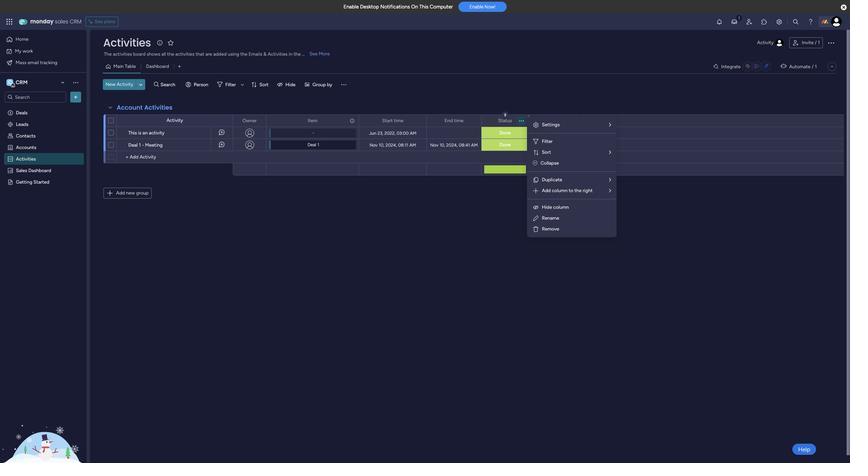 Task type: describe. For each thing, give the bounding box(es) containing it.
see more
[[310, 51, 330, 57]]

1 horizontal spatial this
[[419, 4, 429, 10]]

contacts
[[16, 133, 36, 139]]

1 horizontal spatial meeting
[[544, 142, 562, 148]]

an
[[143, 130, 148, 136]]

sort button
[[249, 79, 273, 90]]

added
[[213, 51, 227, 57]]

the right all
[[167, 51, 174, 57]]

new activity button
[[103, 79, 136, 90]]

activities inside field
[[144, 103, 173, 112]]

sales
[[55, 18, 68, 25]]

are
[[206, 51, 212, 57]]

that
[[196, 51, 204, 57]]

main table
[[113, 63, 136, 69]]

10, for nov 10, 2024, 08:41 am
[[440, 142, 445, 148]]

enable for enable now!
[[470, 4, 484, 10]]

sort inside popup button
[[260, 82, 269, 87]]

home button
[[4, 34, 73, 45]]

mass email tracking
[[16, 60, 57, 65]]

1 done from the top
[[500, 130, 511, 136]]

column for add
[[552, 188, 568, 194]]

page.
[[302, 51, 314, 57]]

list box containing deals
[[0, 105, 87, 279]]

/ for automate
[[812, 64, 814, 69]]

sort asc image
[[504, 113, 507, 117]]

sort image
[[533, 149, 539, 156]]

activity type
[[539, 118, 567, 123]]

jun 23, 2022, 03:00 am
[[369, 131, 417, 136]]

deal 1
[[308, 142, 319, 147]]

right
[[583, 188, 593, 194]]

1 down is
[[139, 142, 141, 148]]

0 horizontal spatial options image
[[72, 94, 79, 100]]

rename image
[[533, 215, 539, 222]]

crm inside workspace selection element
[[16, 79, 28, 86]]

accounts
[[16, 144, 36, 150]]

start
[[382, 118, 393, 123]]

1 horizontal spatial options image
[[827, 39, 836, 47]]

my
[[15, 48, 21, 54]]

Account Activities field
[[115, 103, 174, 112]]

+ Add Activity  text field
[[120, 153, 230, 161]]

this is an activity
[[128, 130, 165, 136]]

status
[[498, 118, 512, 123]]

08:41
[[459, 142, 470, 148]]

all
[[161, 51, 166, 57]]

using
[[228, 51, 239, 57]]

help image
[[808, 18, 814, 25]]

on
[[411, 4, 418, 10]]

sort desc image
[[504, 113, 507, 117]]

person
[[194, 82, 208, 87]]

menu containing settings
[[527, 117, 617, 237]]

enable for enable desktop notifications on this computer
[[344, 4, 359, 10]]

08:11
[[398, 142, 409, 148]]

add column to the right
[[542, 188, 593, 194]]

monday sales crm
[[30, 18, 82, 25]]

nov for nov 10, 2024, 08:41 am
[[430, 142, 439, 148]]

am for nov 10, 2024, 08:41 am
[[471, 142, 478, 148]]

group
[[136, 190, 149, 196]]

am for jun 23, 2022, 03:00 am
[[410, 131, 417, 136]]

monday
[[30, 18, 53, 25]]

plans
[[104, 19, 115, 24]]

list arrow image for duplicate
[[609, 188, 611, 193]]

now!
[[485, 4, 496, 10]]

v2 collapse column outline image
[[533, 160, 538, 166]]

board
[[133, 51, 146, 57]]

account
[[117, 103, 143, 112]]

Search field
[[159, 80, 179, 89]]

see plans button
[[86, 17, 118, 27]]

sort inside menu
[[542, 149, 551, 155]]

nov for nov 10, 2024, 08:11 am
[[370, 142, 378, 148]]

mass email tracking button
[[4, 57, 73, 68]]

help
[[799, 446, 811, 453]]

rename
[[542, 215, 559, 221]]

workspace selection element
[[6, 78, 29, 87]]

item
[[308, 118, 318, 123]]

hide column
[[542, 204, 569, 210]]

deals
[[16, 110, 28, 115]]

end time
[[445, 118, 464, 123]]

workspace options image
[[72, 79, 79, 86]]

activity
[[149, 130, 165, 136]]

angle down image
[[139, 82, 142, 87]]

End time field
[[443, 117, 465, 124]]

started
[[33, 179, 49, 185]]

see for see more
[[310, 51, 318, 57]]

03:00
[[397, 131, 409, 136]]

leads
[[16, 121, 28, 127]]

automate / 1
[[790, 64, 817, 69]]

23,
[[378, 131, 383, 136]]

group by
[[313, 82, 332, 87]]

getting started
[[16, 179, 49, 185]]

select product image
[[6, 18, 13, 25]]

in
[[289, 51, 293, 57]]

main table button
[[103, 61, 141, 72]]

1 activities from the left
[[113, 51, 132, 57]]

column for hide
[[553, 204, 569, 210]]

apps image
[[761, 18, 768, 25]]

time for end time
[[454, 118, 464, 123]]

add new group
[[116, 190, 149, 196]]

1 down item field
[[317, 142, 319, 147]]

activity inside activity type 'field'
[[539, 118, 555, 123]]

workspace image
[[6, 79, 13, 86]]

Start time field
[[381, 117, 405, 124]]

enable desktop notifications on this computer
[[344, 4, 453, 10]]

1 horizontal spatial crm
[[70, 18, 82, 25]]

dashboard inside list box
[[28, 167, 51, 173]]

emails settings image
[[776, 18, 783, 25]]

mass
[[16, 60, 26, 65]]

nov 10, 2024, 08:11 am
[[370, 142, 416, 148]]

activity inside the new activity button
[[117, 81, 133, 87]]

computer
[[430, 4, 453, 10]]

integrate
[[722, 64, 741, 69]]

my work
[[15, 48, 33, 54]]

2024, for 08:41
[[446, 142, 458, 148]]



Task type: locate. For each thing, give the bounding box(es) containing it.
1 horizontal spatial 10,
[[440, 142, 445, 148]]

autopilot image
[[781, 62, 787, 71]]

1 vertical spatial /
[[812, 64, 814, 69]]

dashboard button
[[141, 61, 174, 72]]

done
[[500, 130, 511, 136], [500, 142, 511, 148]]

sort right arrow down image
[[260, 82, 269, 87]]

0 horizontal spatial add
[[116, 190, 125, 196]]

show board description image
[[156, 39, 164, 46]]

0 horizontal spatial /
[[812, 64, 814, 69]]

remove image
[[533, 226, 539, 233]]

duplicate
[[542, 177, 562, 183]]

list box
[[0, 105, 87, 279]]

settings image
[[533, 122, 539, 128]]

activity down apps icon at right top
[[758, 40, 774, 45]]

notifications
[[380, 4, 410, 10]]

filter inside popup button
[[225, 82, 236, 87]]

1 right automate
[[815, 64, 817, 69]]

dashboard
[[146, 63, 169, 69], [28, 167, 51, 173]]

column information image
[[350, 118, 355, 123]]

person button
[[183, 79, 212, 90]]

shows
[[147, 51, 160, 57]]

activities up add view icon
[[175, 51, 195, 57]]

enable now! button
[[459, 2, 507, 12]]

activity up phone
[[539, 118, 555, 123]]

options image down workspace options "icon"
[[72, 94, 79, 100]]

enable left desktop
[[344, 4, 359, 10]]

crm right the workspace image
[[16, 79, 28, 86]]

0 horizontal spatial this
[[128, 130, 137, 136]]

Owner field
[[241, 117, 259, 124]]

new activity
[[106, 81, 133, 87]]

1 list arrow image from the top
[[609, 150, 611, 155]]

see inside button
[[95, 19, 103, 24]]

- up deal 1
[[313, 130, 314, 135]]

remove
[[542, 226, 560, 232]]

activities down accounts
[[16, 156, 36, 162]]

0 horizontal spatial activities
[[113, 51, 132, 57]]

1 vertical spatial column
[[553, 204, 569, 210]]

activities down v2 search image
[[144, 103, 173, 112]]

1 vertical spatial sort
[[542, 149, 551, 155]]

lottie animation image
[[0, 395, 87, 463]]

1 inside invite / 1 button
[[818, 40, 820, 45]]

meeting down activity
[[145, 142, 163, 148]]

collapse board header image
[[830, 64, 835, 69]]

hide column image
[[533, 204, 539, 211]]

activity
[[758, 40, 774, 45], [117, 81, 133, 87], [167, 117, 183, 123], [539, 118, 555, 123]]

0 horizontal spatial see
[[95, 19, 103, 24]]

start time
[[382, 118, 404, 123]]

column left to
[[552, 188, 568, 194]]

0 horizontal spatial 10,
[[379, 142, 385, 148]]

hide left 'group by' popup button
[[286, 82, 296, 87]]

options image
[[257, 115, 261, 126], [349, 115, 354, 126], [519, 115, 524, 126], [578, 116, 591, 126]]

2 nov from the left
[[430, 142, 439, 148]]

type
[[556, 118, 567, 123]]

1 horizontal spatial hide
[[542, 204, 552, 210]]

1 horizontal spatial enable
[[470, 4, 484, 10]]

2 activities from the left
[[175, 51, 195, 57]]

call
[[557, 130, 564, 136]]

dashboard inside button
[[146, 63, 169, 69]]

1 vertical spatial done
[[500, 142, 511, 148]]

Item field
[[306, 117, 319, 124]]

1 vertical spatial crm
[[16, 79, 28, 86]]

filter inside menu
[[542, 139, 553, 144]]

the inside menu
[[575, 188, 582, 194]]

Search in workspace field
[[14, 93, 57, 101]]

the right in
[[294, 51, 301, 57]]

crm
[[70, 18, 82, 25], [16, 79, 28, 86]]

activity inside activity popup button
[[758, 40, 774, 45]]

am right 08:41
[[471, 142, 478, 148]]

2 vertical spatial list arrow image
[[609, 188, 611, 193]]

1 horizontal spatial add
[[542, 188, 551, 194]]

1 horizontal spatial deal
[[308, 142, 316, 147]]

10, down the 23,
[[379, 142, 385, 148]]

2 deal from the left
[[308, 142, 316, 147]]

dapulse integrations image
[[714, 64, 719, 69]]

enable inside "button"
[[470, 4, 484, 10]]

deal for deal 1
[[308, 142, 316, 147]]

1 horizontal spatial see
[[310, 51, 318, 57]]

to
[[569, 188, 574, 194]]

jun
[[369, 131, 376, 136]]

invite
[[802, 40, 814, 45]]

1 horizontal spatial time
[[454, 118, 464, 123]]

invite members image
[[746, 18, 753, 25]]

activities
[[113, 51, 132, 57], [175, 51, 195, 57]]

new
[[126, 190, 135, 196]]

hide inside menu
[[542, 204, 552, 210]]

activities up main table button on the top left of the page
[[113, 51, 132, 57]]

activities right the &
[[268, 51, 288, 57]]

1 vertical spatial dashboard
[[28, 167, 51, 173]]

v2 search image
[[154, 81, 159, 88]]

0 vertical spatial dashboard
[[146, 63, 169, 69]]

home
[[16, 36, 29, 42]]

this left is
[[128, 130, 137, 136]]

- down the an
[[142, 142, 144, 148]]

1 vertical spatial see
[[310, 51, 318, 57]]

am right 03:00 on the left
[[410, 131, 417, 136]]

menu image
[[341, 81, 347, 88]]

0 horizontal spatial filter
[[225, 82, 236, 87]]

add for add new group
[[116, 190, 125, 196]]

hide for hide column
[[542, 204, 552, 210]]

am
[[410, 131, 417, 136], [410, 142, 416, 148], [471, 142, 478, 148]]

add
[[542, 188, 551, 194], [116, 190, 125, 196]]

1 vertical spatial hide
[[542, 204, 552, 210]]

2024, left 08:41
[[446, 142, 458, 148]]

activity down account activities field on the left
[[167, 117, 183, 123]]

deal down item field
[[308, 142, 316, 147]]

0 horizontal spatial 2024,
[[386, 142, 397, 148]]

the activities board shows all the activities that are added using the emails & activities in the page.
[[104, 51, 314, 57]]

time inside field
[[394, 118, 404, 123]]

0 vertical spatial options image
[[827, 39, 836, 47]]

public dashboard image
[[7, 167, 14, 173]]

0 horizontal spatial deal
[[128, 142, 138, 148]]

sort right sort icon
[[542, 149, 551, 155]]

/ right invite
[[815, 40, 817, 45]]

1 horizontal spatial activities
[[175, 51, 195, 57]]

time right the end
[[454, 118, 464, 123]]

phone call
[[542, 130, 564, 136]]

nov left 08:41
[[430, 142, 439, 148]]

0 horizontal spatial dashboard
[[28, 167, 51, 173]]

more
[[319, 51, 330, 57]]

1 vertical spatial filter
[[542, 139, 553, 144]]

notifications image
[[716, 18, 723, 25]]

1 image
[[736, 14, 742, 22]]

0 horizontal spatial -
[[142, 142, 144, 148]]

0 horizontal spatial enable
[[344, 4, 359, 10]]

2 done from the top
[[500, 142, 511, 148]]

0 vertical spatial list arrow image
[[609, 150, 611, 155]]

see for see plans
[[95, 19, 103, 24]]

0 vertical spatial -
[[313, 130, 314, 135]]

column up 'rename'
[[553, 204, 569, 210]]

1 2024, from the left
[[386, 142, 397, 148]]

column
[[552, 188, 568, 194], [553, 204, 569, 210]]

add column to the right image
[[533, 187, 539, 194]]

0 horizontal spatial crm
[[16, 79, 28, 86]]

1 vertical spatial options image
[[72, 94, 79, 100]]

hide right hide column image
[[542, 204, 552, 210]]

0 vertical spatial crm
[[70, 18, 82, 25]]

time right the start
[[394, 118, 404, 123]]

new
[[106, 81, 116, 87]]

1 horizontal spatial filter
[[542, 139, 553, 144]]

list arrow image
[[609, 150, 611, 155], [609, 178, 611, 182], [609, 188, 611, 193]]

help button
[[793, 444, 817, 455]]

1 time from the left
[[394, 118, 404, 123]]

/ inside invite / 1 button
[[815, 40, 817, 45]]

10, left 08:41
[[440, 142, 445, 148]]

Activities field
[[102, 35, 153, 50]]

desktop
[[360, 4, 379, 10]]

0 vertical spatial done
[[500, 130, 511, 136]]

Activity Type field
[[537, 117, 569, 124]]

duplicate image
[[533, 177, 539, 183]]

1 horizontal spatial nov
[[430, 142, 439, 148]]

add inside button
[[116, 190, 125, 196]]

/ for invite
[[815, 40, 817, 45]]

1 horizontal spatial sort
[[542, 149, 551, 155]]

1 vertical spatial this
[[128, 130, 137, 136]]

hide button
[[275, 79, 300, 90]]

sales
[[16, 167, 27, 173]]

option
[[0, 106, 87, 108]]

0 horizontal spatial nov
[[370, 142, 378, 148]]

emails
[[249, 51, 262, 57]]

main
[[113, 63, 124, 69]]

2024,
[[386, 142, 397, 148], [446, 142, 458, 148]]

am right 08:11
[[410, 142, 416, 148]]

&
[[264, 51, 267, 57]]

sales dashboard
[[16, 167, 51, 173]]

0 horizontal spatial meeting
[[145, 142, 163, 148]]

-
[[313, 130, 314, 135], [142, 142, 144, 148]]

hide inside popup button
[[286, 82, 296, 87]]

see left "more"
[[310, 51, 318, 57]]

hide
[[286, 82, 296, 87], [542, 204, 552, 210]]

see plans
[[95, 19, 115, 24]]

deal for deal 1 - meeting
[[128, 142, 138, 148]]

0 horizontal spatial sort
[[260, 82, 269, 87]]

activity button
[[755, 37, 787, 48]]

2 list arrow image from the top
[[609, 178, 611, 182]]

2 time from the left
[[454, 118, 464, 123]]

filter left arrow down image
[[225, 82, 236, 87]]

tracking
[[40, 60, 57, 65]]

crm right sales
[[70, 18, 82, 25]]

activities up board
[[103, 35, 151, 50]]

add to favorites image
[[167, 39, 174, 46]]

0 vertical spatial see
[[95, 19, 103, 24]]

10,
[[379, 142, 385, 148], [440, 142, 445, 148]]

filter button
[[215, 79, 247, 90]]

1 deal from the left
[[128, 142, 138, 148]]

0 vertical spatial filter
[[225, 82, 236, 87]]

10, for nov 10, 2024, 08:11 am
[[379, 142, 385, 148]]

1 horizontal spatial 2024,
[[446, 142, 458, 148]]

phone
[[542, 130, 555, 136]]

add view image
[[178, 64, 181, 69]]

table
[[125, 63, 136, 69]]

time inside field
[[454, 118, 464, 123]]

0 vertical spatial this
[[419, 4, 429, 10]]

settings
[[542, 122, 560, 128]]

account activities
[[117, 103, 173, 112]]

public board image
[[7, 179, 14, 185]]

activity right new
[[117, 81, 133, 87]]

this
[[419, 4, 429, 10], [128, 130, 137, 136]]

hide for hide
[[286, 82, 296, 87]]

christina overa image
[[831, 16, 842, 27]]

filter down phone
[[542, 139, 553, 144]]

list arrow image
[[609, 123, 611, 127]]

2024, for 08:11
[[386, 142, 397, 148]]

meeting down the phone call
[[544, 142, 562, 148]]

sort
[[260, 82, 269, 87], [542, 149, 551, 155]]

getting
[[16, 179, 32, 185]]

/ right automate
[[812, 64, 814, 69]]

0 horizontal spatial hide
[[286, 82, 296, 87]]

my work button
[[4, 46, 73, 57]]

dapulse close image
[[841, 4, 847, 11]]

enable left now!
[[470, 4, 484, 10]]

nov 10, 2024, 08:41 am
[[430, 142, 478, 148]]

deal down this is an activity
[[128, 142, 138, 148]]

see more link
[[309, 51, 331, 57]]

the right to
[[575, 188, 582, 194]]

lottie animation element
[[0, 395, 87, 463]]

1 vertical spatial -
[[142, 142, 144, 148]]

options image
[[827, 39, 836, 47], [72, 94, 79, 100]]

Status field
[[497, 117, 514, 124]]

nov
[[370, 142, 378, 148], [430, 142, 439, 148]]

automate
[[790, 64, 811, 69]]

options image right invite / 1
[[827, 39, 836, 47]]

this right on at top
[[419, 4, 429, 10]]

2 10, from the left
[[440, 142, 445, 148]]

collapse
[[541, 160, 559, 166]]

1 vertical spatial list arrow image
[[609, 178, 611, 182]]

work
[[23, 48, 33, 54]]

0 vertical spatial hide
[[286, 82, 296, 87]]

the
[[167, 51, 174, 57], [240, 51, 248, 57], [294, 51, 301, 57], [575, 188, 582, 194]]

dashboard down shows
[[146, 63, 169, 69]]

0 vertical spatial /
[[815, 40, 817, 45]]

add for add column to the right
[[542, 188, 551, 194]]

owner
[[243, 118, 257, 123]]

1 horizontal spatial /
[[815, 40, 817, 45]]

filter
[[225, 82, 236, 87], [542, 139, 553, 144]]

time for start time
[[394, 118, 404, 123]]

email
[[28, 60, 39, 65]]

2024, down 2022,
[[386, 142, 397, 148]]

1 right invite
[[818, 40, 820, 45]]

0 horizontal spatial time
[[394, 118, 404, 123]]

2 2024, from the left
[[446, 142, 458, 148]]

time
[[394, 118, 404, 123], [454, 118, 464, 123]]

1 nov from the left
[[370, 142, 378, 148]]

dashboard up started
[[28, 167, 51, 173]]

1 10, from the left
[[379, 142, 385, 148]]

1 horizontal spatial -
[[313, 130, 314, 135]]

inbox image
[[731, 18, 738, 25]]

3 list arrow image from the top
[[609, 188, 611, 193]]

arrow down image
[[238, 80, 247, 89]]

filter image
[[533, 138, 539, 145]]

see left the plans
[[95, 19, 103, 24]]

add right "add column to the right" image
[[542, 188, 551, 194]]

menu
[[527, 117, 617, 237]]

the right using
[[240, 51, 248, 57]]

1 horizontal spatial dashboard
[[146, 63, 169, 69]]

add left new on the top of the page
[[116, 190, 125, 196]]

2022,
[[385, 131, 396, 136]]

am for nov 10, 2024, 08:11 am
[[410, 142, 416, 148]]

activities inside list box
[[16, 156, 36, 162]]

search everything image
[[793, 18, 800, 25]]

enable now!
[[470, 4, 496, 10]]

group
[[313, 82, 326, 87]]

c
[[8, 79, 12, 85]]

0 vertical spatial sort
[[260, 82, 269, 87]]

nov down jun on the left of page
[[370, 142, 378, 148]]

list arrow image for filter
[[609, 150, 611, 155]]

add inside menu
[[542, 188, 551, 194]]

0 vertical spatial column
[[552, 188, 568, 194]]



Task type: vqa. For each thing, say whether or not it's contained in the screenshot.
40.0% on the right of the page
no



